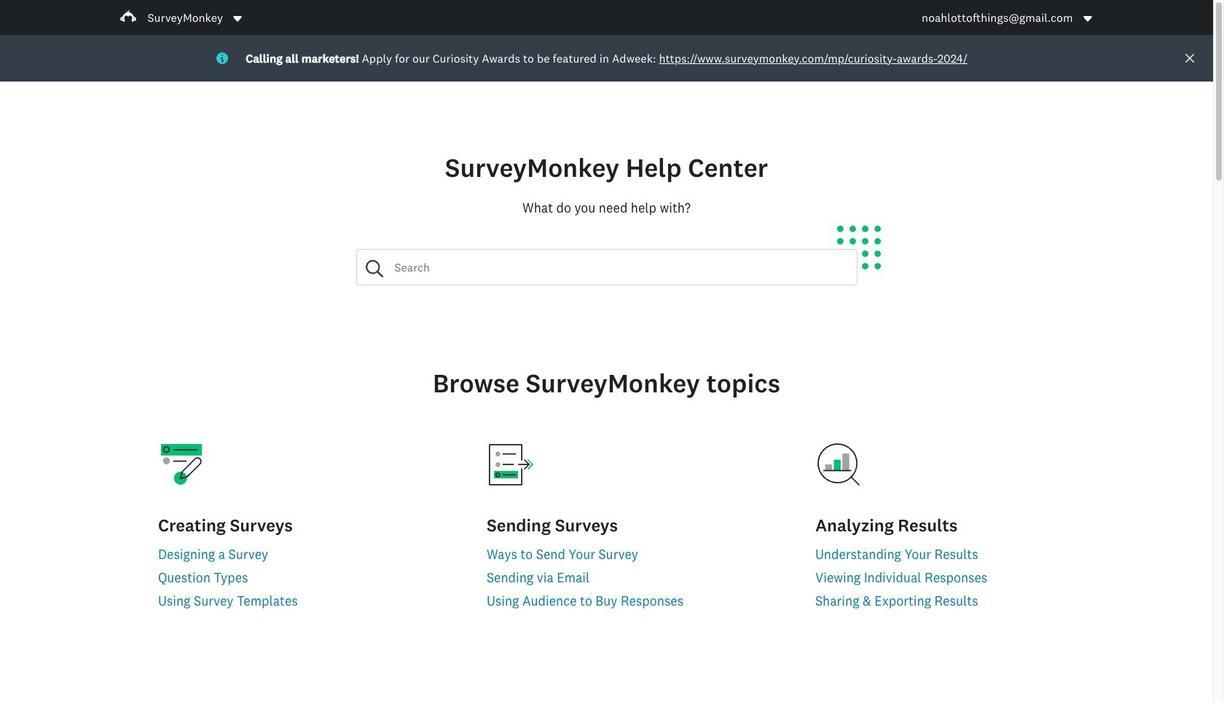 Task type: vqa. For each thing, say whether or not it's contained in the screenshot.
close image
yes



Task type: locate. For each thing, give the bounding box(es) containing it.
Search text field
[[383, 250, 856, 285]]

close image
[[1185, 54, 1194, 63]]

open image
[[232, 13, 243, 24], [1082, 13, 1093, 24], [1083, 16, 1092, 21]]

alert
[[0, 35, 1213, 82]]



Task type: describe. For each thing, give the bounding box(es) containing it.
close image
[[1184, 52, 1196, 64]]

open image
[[233, 16, 242, 21]]

search image
[[365, 260, 383, 278]]

info icon image
[[217, 52, 228, 64]]

search image
[[365, 260, 383, 278]]



